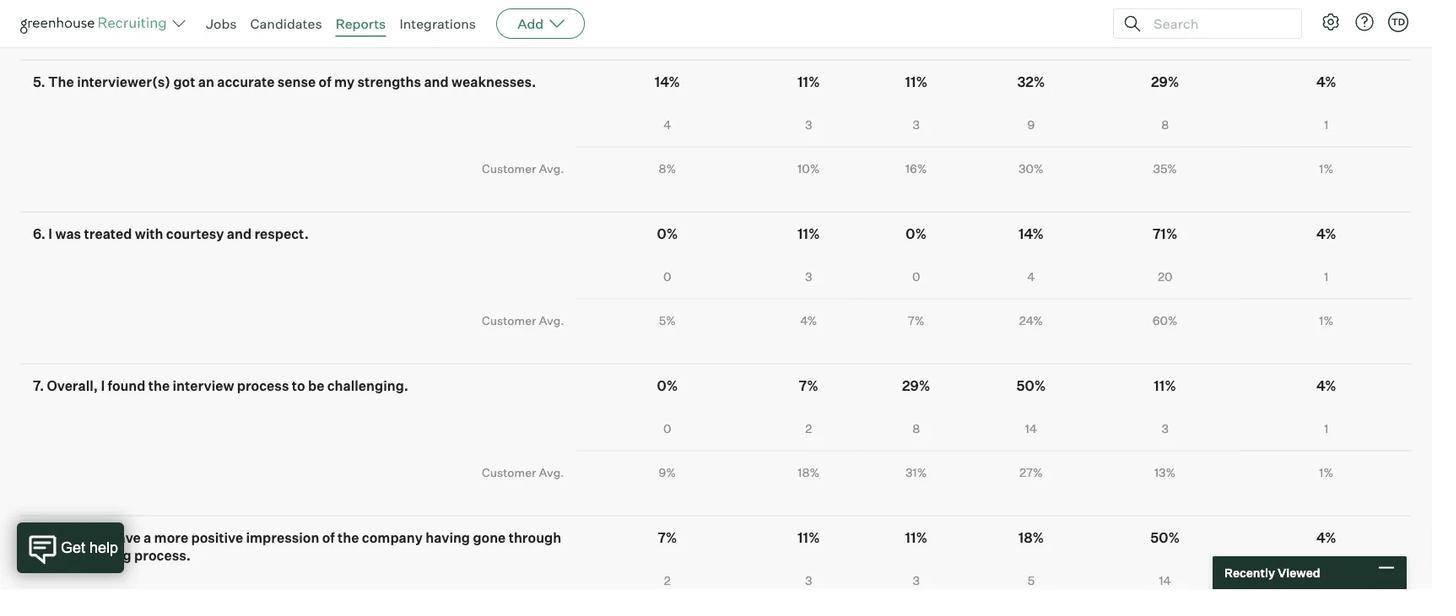 Task type: locate. For each thing, give the bounding box(es) containing it.
3 1% from the top
[[1320, 313, 1334, 328]]

1 vertical spatial 4
[[1028, 269, 1036, 284]]

2 horizontal spatial 7%
[[908, 313, 925, 328]]

8
[[1162, 118, 1170, 132], [913, 421, 921, 436]]

integrations
[[400, 15, 476, 32]]

overall, up recruiting
[[49, 530, 100, 546]]

0
[[664, 269, 672, 284], [913, 269, 921, 284], [664, 421, 672, 436]]

2 customer avg. from the top
[[482, 161, 565, 176]]

jobs link
[[206, 15, 237, 32]]

0% down 16% in the right of the page
[[906, 226, 927, 242]]

32%
[[1018, 74, 1046, 90]]

4 1% from the top
[[1320, 465, 1334, 480]]

avg.
[[539, 9, 565, 24], [539, 161, 565, 176], [539, 313, 565, 328], [539, 465, 565, 480]]

27%
[[1020, 465, 1043, 480]]

and left respect.
[[227, 226, 252, 242]]

2 vertical spatial 7%
[[658, 530, 677, 546]]

1 vertical spatial and
[[227, 226, 252, 242]]

60%
[[1153, 313, 1178, 328]]

7.
[[33, 378, 44, 394]]

0 vertical spatial 7%
[[908, 313, 925, 328]]

recently
[[1225, 566, 1276, 580]]

gone
[[473, 530, 506, 546]]

20
[[1158, 269, 1173, 284]]

of
[[319, 74, 332, 90], [322, 530, 335, 546]]

having
[[426, 530, 470, 546]]

4
[[664, 118, 672, 132], [1028, 269, 1036, 284]]

0 vertical spatial 2
[[806, 421, 812, 436]]

integrations link
[[400, 15, 476, 32]]

1 vertical spatial 14
[[1160, 573, 1172, 588]]

the right found
[[148, 378, 170, 394]]

recently viewed
[[1225, 566, 1321, 580]]

0 vertical spatial the
[[148, 378, 170, 394]]

configure image
[[1321, 12, 1342, 32]]

1% for 13%
[[1320, 465, 1334, 480]]

1 customer from the top
[[482, 9, 536, 24]]

2 1 from the top
[[1325, 269, 1329, 284]]

1 horizontal spatial 7%
[[799, 378, 819, 394]]

14%
[[655, 74, 680, 90], [1019, 226, 1044, 242]]

6.
[[33, 226, 46, 242]]

3 1 from the top
[[1325, 421, 1329, 436]]

8 up 31%
[[913, 421, 921, 436]]

and
[[424, 74, 449, 90], [227, 226, 252, 242]]

avg. for 5%
[[539, 313, 565, 328]]

reports link
[[336, 15, 386, 32]]

0 vertical spatial 4
[[664, 118, 672, 132]]

the
[[148, 378, 170, 394], [338, 530, 359, 546]]

1 vertical spatial 14%
[[1019, 226, 1044, 242]]

0 horizontal spatial 14
[[1026, 421, 1038, 436]]

1 1 from the top
[[1325, 118, 1329, 132]]

5
[[1028, 573, 1035, 588]]

1% for 50%
[[1320, 9, 1334, 24]]

0 horizontal spatial and
[[227, 226, 252, 242]]

found
[[108, 378, 146, 394]]

14
[[1026, 421, 1038, 436], [1160, 573, 1172, 588]]

my
[[334, 74, 355, 90]]

process.
[[134, 547, 191, 564]]

a
[[144, 530, 151, 546]]

4 1 from the top
[[1325, 573, 1329, 588]]

0 horizontal spatial 29%
[[903, 378, 931, 394]]

overall,
[[47, 378, 98, 394], [49, 530, 100, 546]]

td button
[[1386, 8, 1413, 35]]

0 horizontal spatial 4
[[664, 118, 672, 132]]

1
[[1325, 118, 1329, 132], [1325, 269, 1329, 284], [1325, 421, 1329, 436], [1325, 573, 1329, 588]]

0 vertical spatial 14%
[[655, 74, 680, 90]]

0% down 8%
[[657, 226, 678, 242]]

be
[[308, 378, 325, 394]]

avg. for 9%
[[539, 465, 565, 480]]

8 up '35%'
[[1162, 118, 1170, 132]]

3
[[805, 118, 813, 132], [913, 118, 920, 132], [805, 269, 813, 284], [1162, 421, 1169, 436], [805, 573, 813, 588], [913, 573, 920, 588]]

0 horizontal spatial 2
[[664, 573, 671, 588]]

29%
[[1152, 74, 1180, 90], [903, 378, 931, 394]]

1 horizontal spatial 2
[[806, 421, 812, 436]]

4 customer avg. from the top
[[482, 465, 565, 480]]

1 vertical spatial i
[[101, 378, 105, 394]]

candidates link
[[250, 15, 322, 32]]

i inside 8. overall, i have a more positive impression of the company having gone through their recruiting process.
[[103, 530, 107, 546]]

8%
[[659, 161, 677, 176]]

i for 7.
[[101, 378, 105, 394]]

31%
[[906, 465, 927, 480]]

18%
[[798, 465, 820, 480], [1019, 530, 1045, 546]]

3 customer from the top
[[482, 313, 536, 328]]

overall, inside 8. overall, i have a more positive impression of the company having gone through their recruiting process.
[[49, 530, 100, 546]]

8. overall, i have a more positive impression of the company having gone through their recruiting process.
[[33, 530, 562, 564]]

10%
[[798, 161, 820, 176]]

11%
[[798, 74, 820, 90], [906, 74, 928, 90], [798, 226, 820, 242], [1155, 378, 1177, 394], [798, 530, 820, 546], [906, 530, 928, 546]]

2 1% from the top
[[1320, 161, 1334, 176]]

customer avg.
[[482, 9, 565, 24], [482, 161, 565, 176], [482, 313, 565, 328], [482, 465, 565, 480]]

overall, right 7.
[[47, 378, 98, 394]]

0 vertical spatial overall,
[[47, 378, 98, 394]]

courtesy
[[166, 226, 224, 242]]

1 vertical spatial 18%
[[1019, 530, 1045, 546]]

2 customer from the top
[[482, 161, 536, 176]]

overall, for 7.
[[47, 378, 98, 394]]

2 vertical spatial 50%
[[1151, 530, 1180, 546]]

their
[[33, 547, 64, 564]]

the left company
[[338, 530, 359, 546]]

company
[[362, 530, 423, 546]]

1 horizontal spatial 14
[[1160, 573, 1172, 588]]

1%
[[1320, 9, 1334, 24], [1320, 161, 1334, 176], [1320, 313, 1334, 328], [1320, 465, 1334, 480]]

customer for 9%
[[482, 465, 536, 480]]

0 horizontal spatial 18%
[[798, 465, 820, 480]]

1 horizontal spatial 4
[[1028, 269, 1036, 284]]

greenhouse recruiting image
[[20, 14, 172, 34]]

0%
[[657, 226, 678, 242], [906, 226, 927, 242], [657, 378, 678, 394]]

0 vertical spatial 14
[[1026, 421, 1038, 436]]

4% for 50%
[[1317, 530, 1337, 546]]

4 up 8%
[[664, 118, 672, 132]]

0 for 3
[[664, 269, 672, 284]]

13%
[[1155, 465, 1176, 480]]

reports
[[336, 15, 386, 32]]

9
[[1028, 118, 1035, 132]]

4 avg. from the top
[[539, 465, 565, 480]]

add
[[518, 15, 544, 32]]

2
[[806, 421, 812, 436], [664, 573, 671, 588]]

4% for 71%
[[1317, 226, 1337, 242]]

of right impression
[[322, 530, 335, 546]]

1 vertical spatial 7%
[[799, 378, 819, 394]]

50%
[[1153, 9, 1178, 24], [1017, 378, 1046, 394], [1151, 530, 1180, 546]]

1 vertical spatial the
[[338, 530, 359, 546]]

1 vertical spatial of
[[322, 530, 335, 546]]

1 vertical spatial 50%
[[1017, 378, 1046, 394]]

1 vertical spatial 2
[[664, 573, 671, 588]]

strengths
[[358, 74, 421, 90]]

0 vertical spatial 8
[[1162, 118, 1170, 132]]

overall, for 8.
[[49, 530, 100, 546]]

5%
[[659, 313, 676, 328]]

1 horizontal spatial 29%
[[1152, 74, 1180, 90]]

50% for 1%
[[1153, 9, 1178, 24]]

30%
[[1019, 161, 1044, 176]]

3 customer avg. from the top
[[482, 313, 565, 328]]

i left found
[[101, 378, 105, 394]]

7%
[[908, 313, 925, 328], [799, 378, 819, 394], [658, 530, 677, 546]]

and right strengths
[[424, 74, 449, 90]]

4 up 24%
[[1028, 269, 1036, 284]]

0% for 7%
[[657, 378, 678, 394]]

4 customer from the top
[[482, 465, 536, 480]]

have
[[109, 530, 141, 546]]

i
[[48, 226, 52, 242], [101, 378, 105, 394], [103, 530, 107, 546]]

customer
[[482, 9, 536, 24], [482, 161, 536, 176], [482, 313, 536, 328], [482, 465, 536, 480]]

i right 6.
[[48, 226, 52, 242]]

8.
[[33, 530, 46, 546]]

1 vertical spatial 8
[[913, 421, 921, 436]]

0 vertical spatial 18%
[[798, 465, 820, 480]]

of left my
[[319, 74, 332, 90]]

viewed
[[1278, 566, 1321, 580]]

0 horizontal spatial 14%
[[655, 74, 680, 90]]

0 vertical spatial 50%
[[1153, 9, 1178, 24]]

3 avg. from the top
[[539, 313, 565, 328]]

0 vertical spatial 29%
[[1152, 74, 1180, 90]]

4%
[[1317, 74, 1337, 90], [1317, 226, 1337, 242], [801, 313, 818, 328], [1317, 378, 1337, 394], [1317, 530, 1337, 546]]

1 avg. from the top
[[539, 9, 565, 24]]

1 1% from the top
[[1320, 9, 1334, 24]]

2 avg. from the top
[[539, 161, 565, 176]]

i up recruiting
[[103, 530, 107, 546]]

weaknesses.
[[452, 74, 536, 90]]

challenging.
[[327, 378, 409, 394]]

1 vertical spatial overall,
[[49, 530, 100, 546]]

accurate
[[217, 74, 275, 90]]

1 horizontal spatial 14%
[[1019, 226, 1044, 242]]

0% down "5%"
[[657, 378, 678, 394]]

1 horizontal spatial the
[[338, 530, 359, 546]]

1 vertical spatial 29%
[[903, 378, 931, 394]]

0 horizontal spatial the
[[148, 378, 170, 394]]

2 vertical spatial i
[[103, 530, 107, 546]]

1 horizontal spatial and
[[424, 74, 449, 90]]



Task type: vqa. For each thing, say whether or not it's contained in the screenshot.


Task type: describe. For each thing, give the bounding box(es) containing it.
1 horizontal spatial 18%
[[1019, 530, 1045, 546]]

jobs
[[206, 15, 237, 32]]

5. the interviewer(s) got an accurate sense of my strengths and weaknesses.
[[33, 74, 536, 90]]

interview
[[173, 378, 234, 394]]

the
[[48, 74, 74, 90]]

4% for 29%
[[1317, 74, 1337, 90]]

71%
[[1153, 226, 1178, 242]]

0 vertical spatial of
[[319, 74, 332, 90]]

0 vertical spatial and
[[424, 74, 449, 90]]

1 for 8
[[1325, 118, 1329, 132]]

0 for 2
[[664, 421, 672, 436]]

process
[[237, 378, 289, 394]]

1 horizontal spatial 8
[[1162, 118, 1170, 132]]

customer avg. for 8%
[[482, 161, 565, 176]]

1% for 60%
[[1320, 313, 1334, 328]]

got
[[173, 74, 195, 90]]

avg. for 8%
[[539, 161, 565, 176]]

50% for 4%
[[1151, 530, 1180, 546]]

i for 8.
[[103, 530, 107, 546]]

0 horizontal spatial 8
[[913, 421, 921, 436]]

sense
[[278, 74, 316, 90]]

through
[[509, 530, 562, 546]]

add button
[[497, 8, 585, 39]]

35%
[[1154, 161, 1178, 176]]

1 customer avg. from the top
[[482, 9, 565, 24]]

recruiting
[[67, 547, 131, 564]]

customer avg. for 9%
[[482, 465, 565, 480]]

customer avg. for 5%
[[482, 313, 565, 328]]

0 horizontal spatial 7%
[[658, 530, 677, 546]]

respect.
[[254, 226, 309, 242]]

more
[[154, 530, 188, 546]]

5.
[[33, 74, 45, 90]]

treated
[[84, 226, 132, 242]]

td
[[1392, 16, 1406, 27]]

customer for 5%
[[482, 313, 536, 328]]

positive
[[191, 530, 243, 546]]

impression
[[246, 530, 319, 546]]

7. overall, i found the interview process to be challenging.
[[33, 378, 409, 394]]

the inside 8. overall, i have a more positive impression of the company having gone through their recruiting process.
[[338, 530, 359, 546]]

with
[[135, 226, 163, 242]]

to
[[292, 378, 305, 394]]

an
[[198, 74, 214, 90]]

candidates
[[250, 15, 322, 32]]

9%
[[659, 465, 676, 480]]

1 for 3
[[1325, 421, 1329, 436]]

was
[[55, 226, 81, 242]]

0% for 11%
[[657, 226, 678, 242]]

Search text field
[[1150, 11, 1287, 36]]

1 for 14
[[1325, 573, 1329, 588]]

6. i was treated with courtesy and respect.
[[33, 226, 309, 242]]

td button
[[1389, 12, 1409, 32]]

24%
[[1020, 313, 1044, 328]]

customer for 8%
[[482, 161, 536, 176]]

of inside 8. overall, i have a more positive impression of the company having gone through their recruiting process.
[[322, 530, 335, 546]]

4% for 11%
[[1317, 378, 1337, 394]]

1 for 20
[[1325, 269, 1329, 284]]

0 vertical spatial i
[[48, 226, 52, 242]]

1% for 35%
[[1320, 161, 1334, 176]]

interviewer(s)
[[77, 74, 171, 90]]

16%
[[906, 161, 928, 176]]



